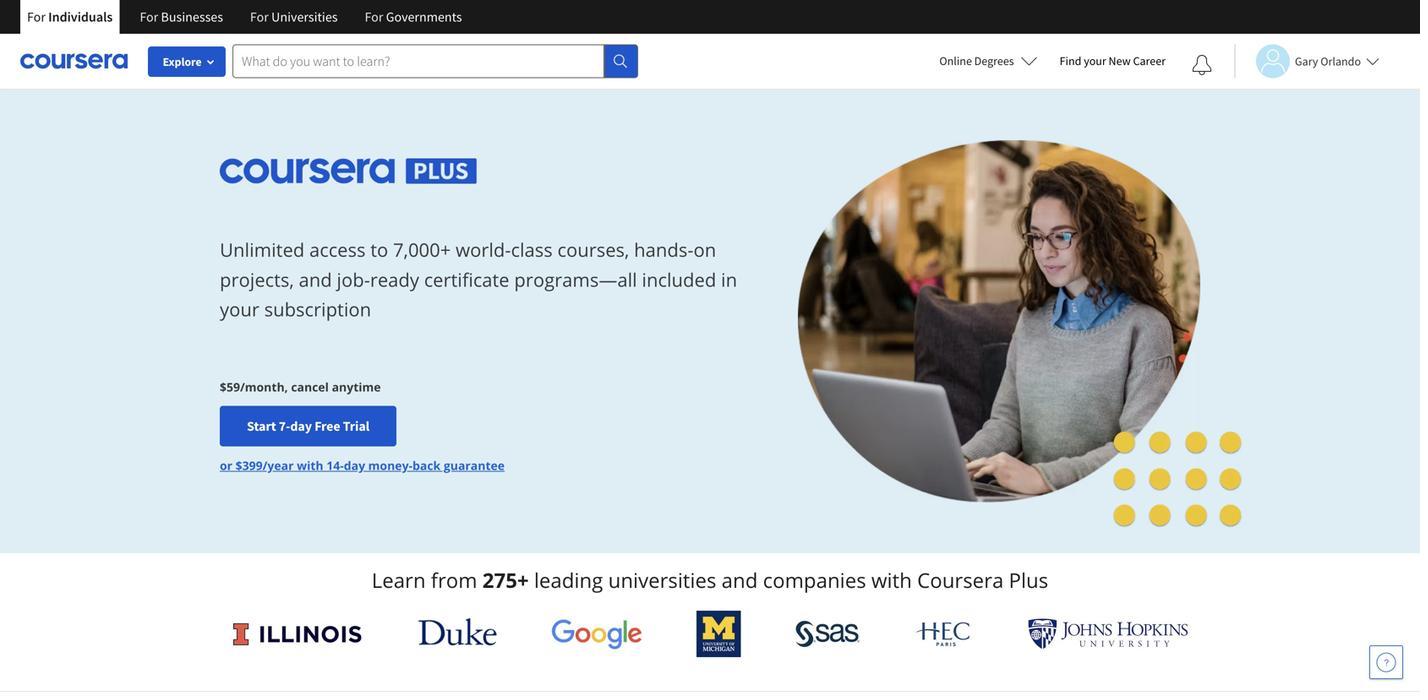 Task type: vqa. For each thing, say whether or not it's contained in the screenshot.
employee related to for
no



Task type: describe. For each thing, give the bounding box(es) containing it.
$59
[[220, 379, 240, 395]]

unlimited
[[220, 237, 305, 263]]

/year
[[263, 458, 294, 474]]

help center image
[[1376, 653, 1396, 673]]

What do you want to learn? text field
[[232, 44, 604, 78]]

start 7-day free trial
[[247, 418, 370, 435]]

anytime
[[332, 379, 381, 395]]

back
[[413, 458, 441, 474]]

trial
[[343, 418, 370, 435]]

gary orlando
[[1295, 54, 1361, 69]]

leading
[[534, 567, 603, 594]]

free
[[315, 418, 340, 435]]

gary
[[1295, 54, 1318, 69]]

1 vertical spatial and
[[722, 567, 758, 594]]

find your new career link
[[1051, 51, 1174, 72]]

plus
[[1009, 567, 1048, 594]]

or
[[220, 458, 232, 474]]

google image
[[551, 619, 642, 650]]

gary orlando button
[[1234, 44, 1380, 78]]

or $399 /year with 14-day money-back guarantee
[[220, 458, 505, 474]]

certificate
[[424, 267, 509, 292]]

cancel
[[291, 379, 329, 395]]

projects,
[[220, 267, 294, 292]]

start
[[247, 418, 276, 435]]

job-
[[337, 267, 370, 292]]

included
[[642, 267, 716, 292]]

johns hopkins university image
[[1028, 619, 1189, 650]]

for businesses
[[140, 8, 223, 25]]

sas image
[[795, 621, 860, 648]]

for governments
[[365, 8, 462, 25]]

courses,
[[557, 237, 629, 263]]

online degrees button
[[926, 42, 1051, 79]]

for universities
[[250, 8, 338, 25]]

universities
[[608, 567, 716, 594]]

explore
[[163, 54, 202, 69]]

hec paris image
[[914, 617, 974, 652]]

$59 /month, cancel anytime
[[220, 379, 381, 395]]

7-
[[279, 418, 290, 435]]

money-
[[368, 458, 413, 474]]

your inside 'unlimited access to 7,000+ world-class courses, hands-on projects, and job-ready certificate programs—all included in your subscription'
[[220, 297, 259, 322]]

new
[[1109, 53, 1131, 68]]



Task type: locate. For each thing, give the bounding box(es) containing it.
degrees
[[974, 53, 1014, 68]]

coursera image
[[20, 48, 128, 75]]

1 vertical spatial day
[[344, 458, 365, 474]]

1 horizontal spatial your
[[1084, 53, 1106, 68]]

university of illinois at urbana-champaign image
[[232, 621, 364, 648]]

your down projects,
[[220, 297, 259, 322]]

275+
[[483, 567, 529, 594]]

individuals
[[48, 8, 113, 25]]

and up university of michigan image
[[722, 567, 758, 594]]

1 for from the left
[[27, 8, 46, 25]]

3 for from the left
[[250, 8, 269, 25]]

unlimited access to 7,000+ world-class courses, hands-on projects, and job-ready certificate programs—all included in your subscription
[[220, 237, 737, 322]]

day left free
[[290, 418, 312, 435]]

for left governments
[[365, 8, 383, 25]]

in
[[721, 267, 737, 292]]

online
[[939, 53, 972, 68]]

for left businesses
[[140, 8, 158, 25]]

coursera
[[917, 567, 1004, 594]]

and inside 'unlimited access to 7,000+ world-class courses, hands-on projects, and job-ready certificate programs—all included in your subscription'
[[299, 267, 332, 292]]

with left coursera
[[871, 567, 912, 594]]

to
[[370, 237, 388, 263]]

for left universities
[[250, 8, 269, 25]]

guarantee
[[444, 458, 505, 474]]

find
[[1060, 53, 1082, 68]]

0 horizontal spatial day
[[290, 418, 312, 435]]

access
[[309, 237, 366, 263]]

for for individuals
[[27, 8, 46, 25]]

1 horizontal spatial day
[[344, 458, 365, 474]]

duke university image
[[418, 619, 497, 646]]

find your new career
[[1060, 53, 1166, 68]]

and up subscription
[[299, 267, 332, 292]]

1 horizontal spatial and
[[722, 567, 758, 594]]

for
[[27, 8, 46, 25], [140, 8, 158, 25], [250, 8, 269, 25], [365, 8, 383, 25]]

0 vertical spatial with
[[297, 458, 323, 474]]

for left individuals
[[27, 8, 46, 25]]

class
[[511, 237, 553, 263]]

coursera plus image
[[220, 159, 477, 184]]

1 vertical spatial with
[[871, 567, 912, 594]]

ready
[[370, 267, 419, 292]]

0 vertical spatial day
[[290, 418, 312, 435]]

learn
[[372, 567, 426, 594]]

governments
[[386, 8, 462, 25]]

for for universities
[[250, 8, 269, 25]]

day left money-
[[344, 458, 365, 474]]

0 vertical spatial your
[[1084, 53, 1106, 68]]

learn from 275+ leading universities and companies with coursera plus
[[372, 567, 1048, 594]]

from
[[431, 567, 477, 594]]

and
[[299, 267, 332, 292], [722, 567, 758, 594]]

hands-
[[634, 237, 694, 263]]

7,000+
[[393, 237, 451, 263]]

1 vertical spatial your
[[220, 297, 259, 322]]

None search field
[[232, 44, 638, 78]]

0 horizontal spatial with
[[297, 458, 323, 474]]

1 horizontal spatial with
[[871, 567, 912, 594]]

companies
[[763, 567, 866, 594]]

subscription
[[264, 297, 371, 322]]

orlando
[[1321, 54, 1361, 69]]

with
[[297, 458, 323, 474], [871, 567, 912, 594]]

day
[[290, 418, 312, 435], [344, 458, 365, 474]]

$399
[[236, 458, 263, 474]]

0 vertical spatial and
[[299, 267, 332, 292]]

/month,
[[240, 379, 288, 395]]

day inside button
[[290, 418, 312, 435]]

on
[[694, 237, 716, 263]]

0 horizontal spatial and
[[299, 267, 332, 292]]

businesses
[[161, 8, 223, 25]]

banner navigation
[[14, 0, 476, 34]]

programs—all
[[514, 267, 637, 292]]

for individuals
[[27, 8, 113, 25]]

for for businesses
[[140, 8, 158, 25]]

0 horizontal spatial your
[[220, 297, 259, 322]]

explore button
[[148, 46, 226, 77]]

4 for from the left
[[365, 8, 383, 25]]

your inside find your new career link
[[1084, 53, 1106, 68]]

world-
[[456, 237, 511, 263]]

university of michigan image
[[697, 611, 741, 658]]

show notifications image
[[1192, 55, 1212, 75]]

2 for from the left
[[140, 8, 158, 25]]

career
[[1133, 53, 1166, 68]]

for for governments
[[365, 8, 383, 25]]

your
[[1084, 53, 1106, 68], [220, 297, 259, 322]]

14-
[[327, 458, 344, 474]]

online degrees
[[939, 53, 1014, 68]]

start 7-day free trial button
[[220, 406, 397, 447]]

with left 14-
[[297, 458, 323, 474]]

universities
[[271, 8, 338, 25]]

your right find at the top right of page
[[1084, 53, 1106, 68]]



